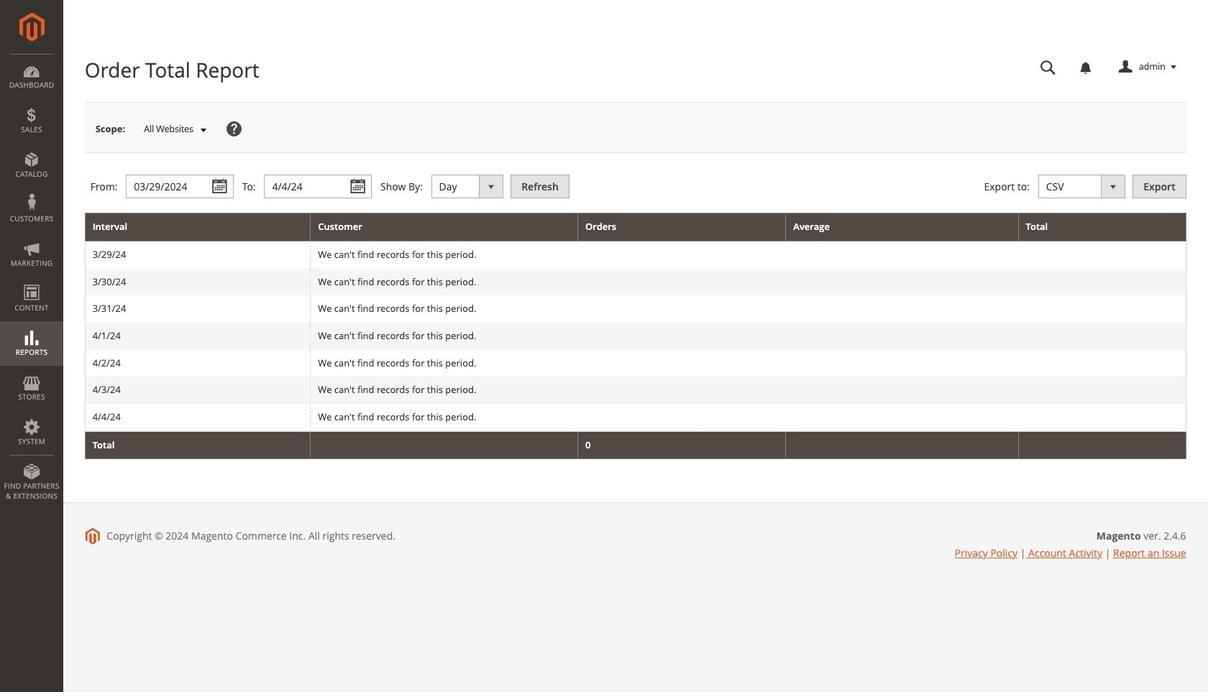Task type: locate. For each thing, give the bounding box(es) containing it.
magento admin panel image
[[19, 12, 44, 42]]

None text field
[[1030, 55, 1066, 80], [126, 175, 234, 199], [1030, 55, 1066, 80], [126, 175, 234, 199]]

menu bar
[[0, 54, 63, 509]]

None text field
[[264, 175, 372, 199]]



